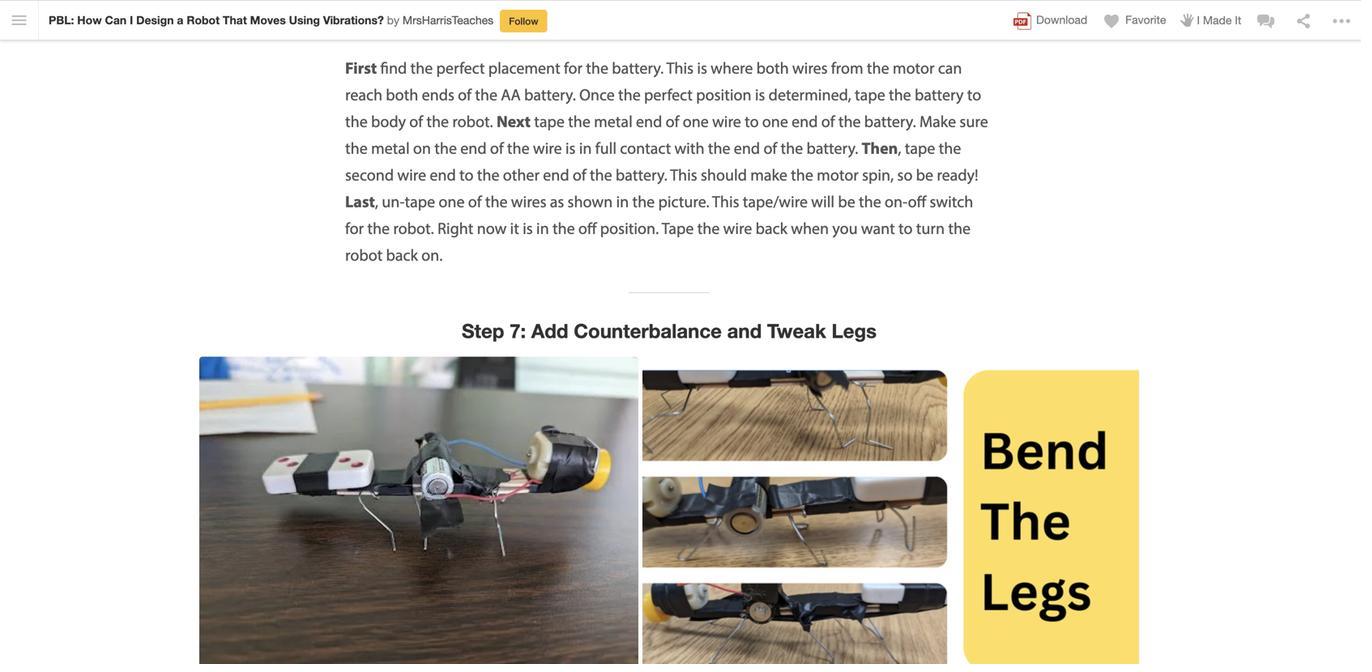 Task type: describe. For each thing, give the bounding box(es) containing it.
next
[[497, 111, 531, 131]]

shown
[[568, 191, 613, 212]]

right
[[438, 218, 474, 238]]

end up make
[[734, 138, 760, 158]]

end up as
[[543, 164, 570, 185]]

on-
[[885, 191, 908, 212]]

a
[[177, 13, 184, 27]]

made
[[1204, 13, 1232, 27]]

0 horizontal spatial metal
[[371, 138, 410, 158]]

make
[[751, 164, 788, 185]]

tape inside tape the metal end of one wire to one end of the battery. make sure the metal on the end of the wire is in full contact with the end of the battery.
[[534, 111, 565, 131]]

find
[[381, 57, 407, 78]]

download
[[1037, 13, 1088, 27]]

turn
[[917, 218, 945, 238]]

battery. up then
[[865, 111, 916, 131]]

the down full
[[590, 164, 613, 185]]

once
[[580, 84, 615, 105]]

to inside , un-tape one of the wires as shown in the picture. this tape/wire will be the on-off switch for the robot. right now it is in the off position. tape the wire back when you want to turn the robot back on.
[[899, 218, 913, 238]]

battery. left then
[[807, 138, 859, 158]]

1 horizontal spatial metal
[[594, 111, 633, 131]]

position
[[696, 84, 752, 105]]

and
[[728, 320, 762, 343]]

other
[[503, 164, 540, 185]]

to inside tape the metal end of one wire to one end of the battery. make sure the metal on the end of the wire is in full contact with the end of the battery.
[[745, 111, 759, 131]]

to inside find the perfect placement for the battery. this is where both wires from the motor can reach both ends of the aa battery. once the perfect position is determined, tape the battery to the body of the robot.
[[968, 84, 982, 105]]

placement
[[489, 57, 561, 78]]

of down determined,
[[822, 111, 835, 131]]

on.
[[422, 245, 443, 265]]

follow button
[[500, 10, 548, 33]]

aa
[[501, 84, 521, 105]]

add
[[532, 320, 569, 343]]

by
[[387, 13, 400, 27]]

the right make
[[791, 164, 814, 185]]

the right 'find'
[[411, 57, 433, 78]]

the down once in the left of the page
[[568, 111, 591, 131]]

wire inside , un-tape one of the wires as shown in the picture. this tape/wire will be the on-off switch for the robot. right now it is in the off position. tape the wire back when you want to turn the robot back on.
[[724, 218, 752, 238]]

1 i from the left
[[130, 13, 133, 27]]

the up ready!
[[939, 138, 962, 158]]

you
[[833, 218, 858, 238]]

where
[[711, 57, 753, 78]]

the down ends
[[427, 111, 449, 131]]

0 horizontal spatial in
[[537, 218, 549, 238]]

first
[[345, 57, 377, 78]]

i inside i made it button
[[1197, 13, 1200, 27]]

, for un-
[[375, 191, 379, 212]]

favorite button
[[1102, 12, 1167, 31]]

tape inside find the perfect placement for the battery. this is where both wires from the motor can reach both ends of the aa battery. once the perfect position is determined, tape the battery to the body of the robot.
[[855, 84, 886, 105]]

wire up other
[[533, 138, 562, 158]]

it
[[1235, 13, 1242, 27]]

the down as
[[553, 218, 575, 238]]

of inside , tape the second wire end to the other end of the battery. this should make the motor spin, so be ready! last
[[573, 164, 587, 185]]

this inside find the perfect placement for the battery. this is where both wires from the motor can reach both ends of the aa battery. once the perfect position is determined, tape the battery to the body of the robot.
[[667, 57, 694, 78]]

wire inside , tape the second wire end to the other end of the battery. this should make the motor spin, so be ready! last
[[397, 164, 426, 185]]

one inside , un-tape one of the wires as shown in the picture. this tape/wire will be the on-off switch for the robot. right now it is in the off position. tape the wire back when you want to turn the robot back on.
[[439, 191, 465, 212]]

favorite
[[1126, 13, 1167, 27]]

tape/wire
[[743, 191, 808, 212]]

on
[[413, 138, 431, 158]]

reach
[[345, 84, 383, 105]]

tape
[[662, 218, 694, 238]]

picture.
[[659, 191, 710, 212]]

the up make
[[781, 138, 803, 158]]

battery. up once in the left of the page
[[612, 57, 664, 78]]

the up once in the left of the page
[[586, 57, 609, 78]]

be inside , un-tape one of the wires as shown in the picture. this tape/wire will be the on-off switch for the robot. right now it is in the off position. tape the wire back when you want to turn the robot back on.
[[838, 191, 856, 212]]

battery
[[915, 84, 964, 105]]

motor inside , tape the second wire end to the other end of the battery. this should make the motor spin, so be ready! last
[[817, 164, 859, 185]]

ready!
[[937, 164, 979, 185]]

last
[[345, 191, 375, 212]]

spin,
[[862, 164, 894, 185]]

motor inside find the perfect placement for the battery. this is where both wires from the motor can reach both ends of the aa battery. once the perfect position is determined, tape the battery to the body of the robot.
[[893, 57, 935, 78]]

the up should
[[708, 138, 731, 158]]

0 vertical spatial perfect
[[437, 57, 485, 78]]

design
[[136, 13, 174, 27]]

the right the on
[[435, 138, 457, 158]]

from
[[831, 57, 864, 78]]

can
[[938, 57, 963, 78]]

, for tape
[[898, 138, 902, 158]]

is left where
[[697, 57, 708, 78]]

tape the metal end of one wire to one end of the battery. make sure the metal on the end of the wire is in full contact with the end of the battery.
[[345, 111, 989, 158]]

with
[[675, 138, 705, 158]]

is inside , un-tape one of the wires as shown in the picture. this tape/wire will be the on-off switch for the robot. right now it is in the off position. tape the wire back when you want to turn the robot back on.
[[523, 218, 533, 238]]

1 vertical spatial in
[[616, 191, 629, 212]]

as
[[550, 191, 564, 212]]

the down reach
[[345, 111, 368, 131]]

can
[[105, 13, 127, 27]]

7:
[[510, 320, 526, 343]]

tape inside , un-tape one of the wires as shown in the picture. this tape/wire will be the on-off switch for the robot. right now it is in the off position. tape the wire back when you want to turn the robot back on.
[[405, 191, 435, 212]]

then
[[862, 138, 898, 158]]

1 add counterbalance and tweak legs image from the left
[[199, 357, 639, 665]]

0 horizontal spatial back
[[386, 245, 418, 265]]

wires inside find the perfect placement for the battery. this is where both wires from the motor can reach both ends of the aa battery. once the perfect position is determined, tape the battery to the body of the robot.
[[793, 57, 828, 78]]

ends
[[422, 84, 455, 105]]

now
[[477, 218, 507, 238]]

of up make
[[764, 138, 778, 158]]

1 vertical spatial both
[[386, 84, 419, 105]]

counterbalance
[[574, 320, 722, 343]]

determined,
[[769, 84, 852, 105]]

of up the on
[[410, 111, 423, 131]]



Task type: vqa. For each thing, say whether or not it's contained in the screenshot.
Projects link at the left of the page
no



Task type: locate. For each thing, give the bounding box(es) containing it.
wire down tape/wire
[[724, 218, 752, 238]]

1 horizontal spatial perfect
[[644, 84, 693, 105]]

1 vertical spatial perfect
[[644, 84, 693, 105]]

is right position
[[755, 84, 766, 105]]

0 vertical spatial this
[[667, 57, 694, 78]]

off down so
[[908, 191, 927, 212]]

wire down position
[[713, 111, 742, 131]]

1 horizontal spatial wires
[[793, 57, 828, 78]]

1 horizontal spatial for
[[564, 57, 583, 78]]

back down tape/wire
[[756, 218, 788, 238]]

be inside , tape the second wire end to the other end of the battery. this should make the motor spin, so be ready! last
[[916, 164, 934, 185]]

end
[[636, 111, 663, 131], [792, 111, 818, 131], [461, 138, 487, 158], [734, 138, 760, 158], [430, 164, 456, 185], [543, 164, 570, 185]]

1 horizontal spatial be
[[916, 164, 934, 185]]

this inside , un-tape one of the wires as shown in the picture. this tape/wire will be the on-off switch for the robot. right now it is in the off position. tape the wire back when you want to turn the robot back on.
[[713, 191, 740, 212]]

0 vertical spatial for
[[564, 57, 583, 78]]

to left turn
[[899, 218, 913, 238]]

both right where
[[757, 57, 789, 78]]

second
[[345, 164, 394, 185]]

battery. inside , tape the second wire end to the other end of the battery. this should make the motor spin, so be ready! last
[[616, 164, 668, 185]]

that
[[223, 13, 247, 27]]

this inside , tape the second wire end to the other end of the battery. this should make the motor spin, so be ready! last
[[670, 164, 698, 185]]

metal up full
[[594, 111, 633, 131]]

is
[[697, 57, 708, 78], [755, 84, 766, 105], [566, 138, 576, 158], [523, 218, 533, 238]]

switch
[[930, 191, 974, 212]]

is right it
[[523, 218, 533, 238]]

un-
[[382, 191, 405, 212]]

the up position.
[[633, 191, 655, 212]]

pbl:
[[49, 13, 74, 27]]

the right tape
[[698, 218, 720, 238]]

0 horizontal spatial be
[[838, 191, 856, 212]]

0 horizontal spatial off
[[579, 218, 597, 238]]

one up "with"
[[683, 111, 709, 131]]

, inside , tape the second wire end to the other end of the battery. this should make the motor spin, so be ready! last
[[898, 138, 902, 158]]

,
[[898, 138, 902, 158], [375, 191, 379, 212]]

0 vertical spatial metal
[[594, 111, 633, 131]]

robot. inside find the perfect placement for the battery. this is where both wires from the motor can reach both ends of the aa battery. once the perfect position is determined, tape the battery to the body of the robot.
[[453, 111, 493, 131]]

1 vertical spatial this
[[670, 164, 698, 185]]

how
[[77, 13, 102, 27]]

1 horizontal spatial robot.
[[453, 111, 493, 131]]

of
[[458, 84, 472, 105], [410, 111, 423, 131], [666, 111, 680, 131], [822, 111, 835, 131], [490, 138, 504, 158], [764, 138, 778, 158], [573, 164, 587, 185], [468, 191, 482, 212]]

end up the contact
[[636, 111, 663, 131]]

off down shown
[[579, 218, 597, 238]]

the right from
[[867, 57, 890, 78]]

0 horizontal spatial both
[[386, 84, 419, 105]]

one
[[683, 111, 709, 131], [763, 111, 789, 131], [439, 191, 465, 212]]

end down determined,
[[792, 111, 818, 131]]

wire down the on
[[397, 164, 426, 185]]

one up 'right'
[[439, 191, 465, 212]]

1 vertical spatial for
[[345, 218, 364, 238]]

mrsharristeaches link
[[403, 13, 494, 27]]

mrsharristeaches
[[403, 13, 494, 27]]

to down position
[[745, 111, 759, 131]]

1 vertical spatial ,
[[375, 191, 379, 212]]

robot. left next
[[453, 111, 493, 131]]

robot
[[187, 13, 220, 27]]

perfect
[[437, 57, 485, 78], [644, 84, 693, 105]]

1 horizontal spatial motor
[[893, 57, 935, 78]]

robot. inside , un-tape one of the wires as shown in the picture. this tape/wire will be the on-off switch for the robot. right now it is in the off position. tape the wire back when you want to turn the robot back on.
[[393, 218, 434, 238]]

legs
[[832, 320, 877, 343]]

motor up will
[[817, 164, 859, 185]]

2 add counterbalance and tweak legs image from the left
[[643, 357, 1140, 665]]

for up once in the left of the page
[[564, 57, 583, 78]]

body
[[371, 111, 406, 131]]

imadeit image
[[1180, 12, 1196, 23]]

1 horizontal spatial in
[[579, 138, 592, 158]]

0 vertical spatial back
[[756, 218, 788, 238]]

battery.
[[612, 57, 664, 78], [524, 84, 576, 105], [865, 111, 916, 131], [807, 138, 859, 158], [616, 164, 668, 185]]

2 horizontal spatial one
[[763, 111, 789, 131]]

the up other
[[507, 138, 530, 158]]

0 horizontal spatial for
[[345, 218, 364, 238]]

0 vertical spatial wires
[[793, 57, 828, 78]]

0 vertical spatial robot.
[[453, 111, 493, 131]]

download button
[[1013, 12, 1088, 31]]

want
[[861, 218, 895, 238]]

0 horizontal spatial wires
[[511, 191, 547, 212]]

wires down other
[[511, 191, 547, 212]]

in up position.
[[616, 191, 629, 212]]

the up second
[[345, 138, 368, 158]]

position.
[[600, 218, 659, 238]]

for inside find the perfect placement for the battery. this is where both wires from the motor can reach both ends of the aa battery. once the perfect position is determined, tape the battery to the body of the robot.
[[564, 57, 583, 78]]

the left the battery
[[889, 84, 912, 105]]

2 i from the left
[[1197, 13, 1200, 27]]

1 horizontal spatial ,
[[898, 138, 902, 158]]

i right imadeit image
[[1197, 13, 1200, 27]]

0 horizontal spatial robot.
[[393, 218, 434, 238]]

end right the on
[[461, 138, 487, 158]]

both down 'find'
[[386, 84, 419, 105]]

vibrations?
[[323, 13, 384, 27]]

the down switch
[[949, 218, 971, 238]]

find the perfect placement for the battery. this is where both wires from the motor can reach both ends of the aa battery. once the perfect position is determined, tape the battery to the body of the robot.
[[345, 57, 982, 131]]

i made it button
[[1180, 12, 1242, 28]]

0 vertical spatial both
[[757, 57, 789, 78]]

for
[[564, 57, 583, 78], [345, 218, 364, 238]]

sure
[[960, 111, 989, 131]]

of inside , un-tape one of the wires as shown in the picture. this tape/wire will be the on-off switch for the robot. right now it is in the off position. tape the wire back when you want to turn the robot back on.
[[468, 191, 482, 212]]

of down next
[[490, 138, 504, 158]]

the up 'now'
[[485, 191, 508, 212]]

battery. down placement
[[524, 84, 576, 105]]

off
[[908, 191, 927, 212], [579, 218, 597, 238]]

0 horizontal spatial one
[[439, 191, 465, 212]]

1 vertical spatial wires
[[511, 191, 547, 212]]

wires up determined,
[[793, 57, 828, 78]]

0 vertical spatial ,
[[898, 138, 902, 158]]

of right ends
[[458, 84, 472, 105]]

the right once in the left of the page
[[618, 84, 641, 105]]

end down the on
[[430, 164, 456, 185]]

to inside , tape the second wire end to the other end of the battery. this should make the motor spin, so be ready! last
[[460, 164, 474, 185]]

follow
[[509, 16, 539, 27]]

perfect up ends
[[437, 57, 485, 78]]

robot
[[345, 245, 383, 265]]

this left where
[[667, 57, 694, 78]]

1 horizontal spatial add counterbalance and tweak legs image
[[643, 357, 1140, 665]]

robot.
[[453, 111, 493, 131], [393, 218, 434, 238]]

tape up so
[[905, 138, 936, 158]]

1 vertical spatial back
[[386, 245, 418, 265]]

using
[[289, 13, 320, 27]]

, up so
[[898, 138, 902, 158]]

this down should
[[713, 191, 740, 212]]

0 horizontal spatial i
[[130, 13, 133, 27]]

wires
[[793, 57, 828, 78], [511, 191, 547, 212]]

this up picture.
[[670, 164, 698, 185]]

2 vertical spatial in
[[537, 218, 549, 238]]

for inside , un-tape one of the wires as shown in the picture. this tape/wire will be the on-off switch for the robot. right now it is in the off position. tape the wire back when you want to turn the robot back on.
[[345, 218, 364, 238]]

step 7: add counterbalance and tweak legs
[[462, 320, 877, 343]]

1 horizontal spatial i
[[1197, 13, 1200, 27]]

motor left can
[[893, 57, 935, 78]]

to
[[968, 84, 982, 105], [745, 111, 759, 131], [460, 164, 474, 185], [899, 218, 913, 238]]

1 vertical spatial motor
[[817, 164, 859, 185]]

0 vertical spatial off
[[908, 191, 927, 212]]

tape inside , tape the second wire end to the other end of the battery. this should make the motor spin, so be ready! last
[[905, 138, 936, 158]]

in right it
[[537, 218, 549, 238]]

0 horizontal spatial ,
[[375, 191, 379, 212]]

should
[[701, 164, 747, 185]]

the up robot
[[367, 218, 390, 238]]

wires inside , un-tape one of the wires as shown in the picture. this tape/wire will be the on-off switch for the robot. right now it is in the off position. tape the wire back when you want to turn the robot back on.
[[511, 191, 547, 212]]

motor
[[893, 57, 935, 78], [817, 164, 859, 185]]

it
[[510, 218, 519, 238]]

make
[[920, 111, 957, 131]]

the left on-
[[859, 191, 882, 212]]

2 vertical spatial this
[[713, 191, 740, 212]]

, left the un-
[[375, 191, 379, 212]]

the left other
[[477, 164, 500, 185]]

tape down from
[[855, 84, 886, 105]]

, inside , un-tape one of the wires as shown in the picture. this tape/wire will be the on-off switch for the robot. right now it is in the off position. tape the wire back when you want to turn the robot back on.
[[375, 191, 379, 212]]

1 vertical spatial be
[[838, 191, 856, 212]]

be right so
[[916, 164, 934, 185]]

0 horizontal spatial add counterbalance and tweak legs image
[[199, 357, 639, 665]]

i made it
[[1197, 13, 1242, 27]]

1 vertical spatial off
[[579, 218, 597, 238]]

i right can on the left top
[[130, 13, 133, 27]]

be
[[916, 164, 934, 185], [838, 191, 856, 212]]

both
[[757, 57, 789, 78], [386, 84, 419, 105]]

0 vertical spatial be
[[916, 164, 934, 185]]

0 vertical spatial in
[[579, 138, 592, 158]]

2 horizontal spatial in
[[616, 191, 629, 212]]

perfect up tape the metal end of one wire to one end of the battery. make sure the metal on the end of the wire is in full contact with the end of the battery. at top
[[644, 84, 693, 105]]

the
[[411, 57, 433, 78], [586, 57, 609, 78], [867, 57, 890, 78], [475, 84, 498, 105], [618, 84, 641, 105], [889, 84, 912, 105], [345, 111, 368, 131], [427, 111, 449, 131], [568, 111, 591, 131], [839, 111, 861, 131], [345, 138, 368, 158], [435, 138, 457, 158], [507, 138, 530, 158], [708, 138, 731, 158], [781, 138, 803, 158], [939, 138, 962, 158], [477, 164, 500, 185], [590, 164, 613, 185], [791, 164, 814, 185], [485, 191, 508, 212], [633, 191, 655, 212], [859, 191, 882, 212], [367, 218, 390, 238], [553, 218, 575, 238], [698, 218, 720, 238], [949, 218, 971, 238]]

0 vertical spatial motor
[[893, 57, 935, 78]]

of up "with"
[[666, 111, 680, 131]]

the left aa
[[475, 84, 498, 105]]

pbl: how can i design a robot that moves using vibrations? by mrsharristeaches
[[49, 13, 494, 27]]

so
[[898, 164, 913, 185]]

back left on. on the top of the page
[[386, 245, 418, 265]]

1 horizontal spatial off
[[908, 191, 927, 212]]

battery. down the contact
[[616, 164, 668, 185]]

tweak
[[768, 320, 827, 343]]

step
[[462, 320, 505, 343]]

tape right next
[[534, 111, 565, 131]]

0 horizontal spatial motor
[[817, 164, 859, 185]]

metal down body
[[371, 138, 410, 158]]

, tape the second wire end to the other end of the battery. this should make the motor spin, so be ready! last
[[345, 138, 979, 212]]

of up 'now'
[[468, 191, 482, 212]]

the down determined,
[[839, 111, 861, 131]]

one down determined,
[[763, 111, 789, 131]]

wire
[[713, 111, 742, 131], [533, 138, 562, 158], [397, 164, 426, 185], [724, 218, 752, 238]]

this
[[667, 57, 694, 78], [670, 164, 698, 185], [713, 191, 740, 212]]

moves
[[250, 13, 286, 27]]

to up sure on the right of page
[[968, 84, 982, 105]]

of up shown
[[573, 164, 587, 185]]

to up 'right'
[[460, 164, 474, 185]]

in inside tape the metal end of one wire to one end of the battery. make sure the metal on the end of the wire is in full contact with the end of the battery.
[[579, 138, 592, 158]]

for down the last
[[345, 218, 364, 238]]

0 horizontal spatial perfect
[[437, 57, 485, 78]]

is inside tape the metal end of one wire to one end of the battery. make sure the metal on the end of the wire is in full contact with the end of the battery.
[[566, 138, 576, 158]]

be right will
[[838, 191, 856, 212]]

1 vertical spatial metal
[[371, 138, 410, 158]]

full
[[596, 138, 617, 158]]

1 horizontal spatial one
[[683, 111, 709, 131]]

add counterbalance and tweak legs image
[[199, 357, 639, 665], [643, 357, 1140, 665]]

tape
[[855, 84, 886, 105], [534, 111, 565, 131], [905, 138, 936, 158], [405, 191, 435, 212]]

will
[[812, 191, 835, 212]]

1 horizontal spatial both
[[757, 57, 789, 78]]

in left full
[[579, 138, 592, 158]]

back
[[756, 218, 788, 238], [386, 245, 418, 265]]

, un-tape one of the wires as shown in the picture. this tape/wire will be the on-off switch for the robot. right now it is in the off position. tape the wire back when you want to turn the robot back on.
[[345, 191, 974, 265]]

is left full
[[566, 138, 576, 158]]

1 horizontal spatial back
[[756, 218, 788, 238]]

robot. up on. on the top of the page
[[393, 218, 434, 238]]

tape down the on
[[405, 191, 435, 212]]

1 vertical spatial robot.
[[393, 218, 434, 238]]

metal
[[594, 111, 633, 131], [371, 138, 410, 158]]

when
[[791, 218, 829, 238]]

contact
[[620, 138, 671, 158]]



